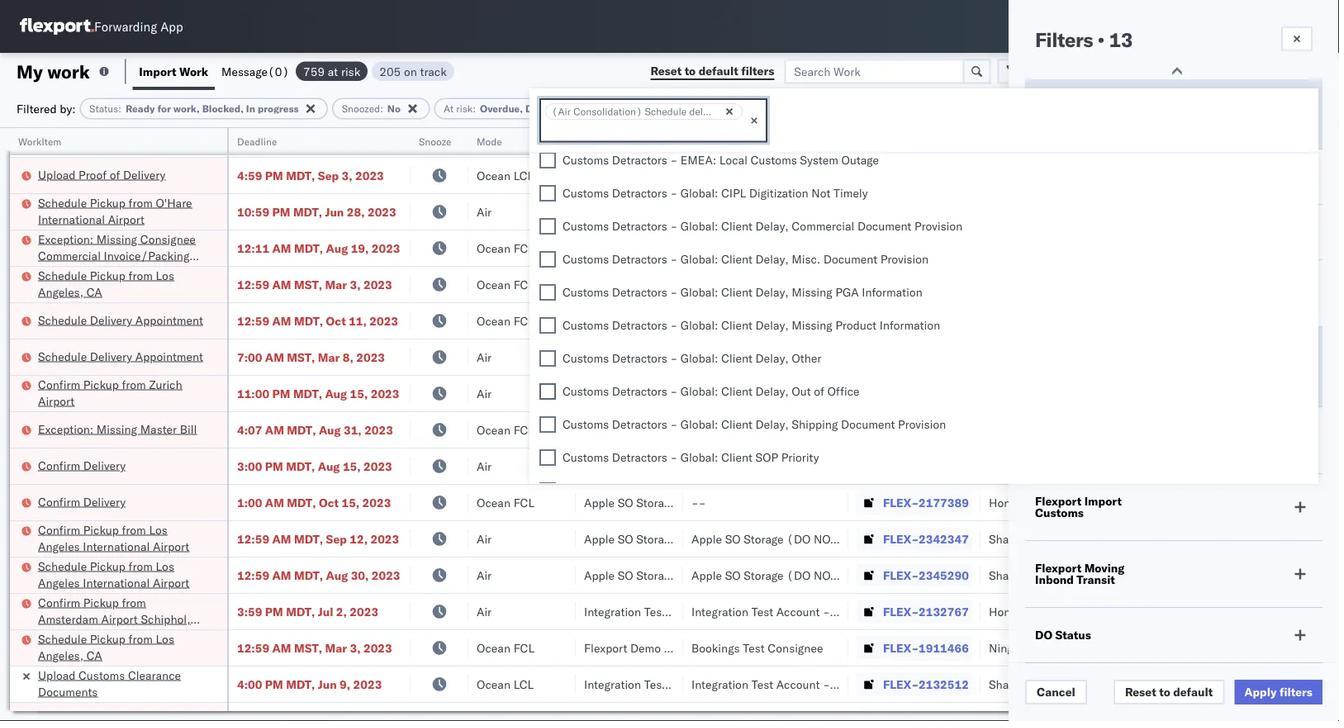 Task type: describe. For each thing, give the bounding box(es) containing it.
bookings test consignee for second schedule pickup from los angeles, ca 'link'
[[692, 641, 823, 655]]

schedule pickup from los angeles international airport
[[38, 559, 189, 590]]

schedule pickup from los angeles international airport button
[[38, 558, 206, 593]]

integration for 3:00 pm mdt, aug 15, 2023
[[692, 459, 749, 473]]

customs detractors - global: client delay, shipping document provision
[[563, 418, 946, 432]]

12:59 for confirm pickup from los angeles international airport link
[[237, 532, 269, 546]]

4 fcl from the top
[[514, 423, 535, 437]]

default for reset to default filters
[[699, 64, 738, 78]]

from for confirm pickup from los angeles international airport link
[[122, 523, 146, 537]]

2023 right 31, at bottom
[[364, 423, 393, 437]]

integration test account - karl lagerfeld for 7:00 am mst, mar 8, 2023
[[692, 350, 907, 364]]

shanghai pudong international airport for flex-2345290
[[989, 568, 1190, 582]]

detractors for customs detractors - global: cipl digitization not timely
[[612, 186, 667, 201]]

mar for 2nd schedule pickup from los angeles, ca 'link' from the bottom
[[325, 277, 347, 292]]

13
[[1109, 27, 1133, 52]]

delivery inside button
[[123, 167, 166, 182]]

app
[[160, 19, 183, 34]]

Search Shipments (/) text field
[[1023, 14, 1182, 39]]

flex- for schedule pickup from los angeles international airport link
[[883, 568, 919, 582]]

schedule for schedule pickup from o'hare international airport link
[[38, 195, 87, 210]]

consignee inside consignee button
[[692, 135, 739, 147]]

digital
[[721, 484, 755, 498]]

schedule pickup from los angeles international airport link
[[38, 558, 206, 591]]

upload for 7:00 am mst, mar 11, 2023
[[38, 123, 76, 137]]

2 schedule pickup from los angeles, ca link from the top
[[38, 631, 206, 664]]

3 bicu1234565, demu1232567 from the top
[[1154, 640, 1322, 655]]

759 at risk
[[303, 64, 360, 78]]

am right 4:07
[[265, 423, 284, 437]]

12:11 am mdt, aug 19, 2023
[[237, 241, 400, 255]]

1 fcl from the top
[[514, 241, 535, 255]]

3 bookings test consignee from the top
[[692, 423, 823, 437]]

global: for customs detractors - global: client delay, shipping document provision
[[681, 418, 718, 432]]

3 : from the left
[[473, 102, 476, 115]]

flexport moving inbond transit
[[1035, 561, 1125, 587]]

delivery down exception: missing consignee commercial invoice/packing list
[[90, 313, 132, 327]]

4 demo from the top
[[630, 641, 661, 655]]

0 horizontal spatial status
[[89, 102, 118, 115]]

•
[[1098, 27, 1105, 52]]

account for 4:00 pm mdt, jun 9, 2023
[[776, 677, 820, 692]]

mar up the 4:59 pm mdt, sep 3, 2023
[[318, 132, 340, 146]]

client for customs detractors - global: client delay, out of office
[[721, 385, 753, 399]]

container numbers
[[1154, 128, 1198, 154]]

am right 12:11
[[272, 241, 291, 255]]

arrival
[[1035, 89, 1073, 104]]

arrival date
[[1035, 89, 1102, 104]]

customs detractors - global: client delay, other
[[563, 352, 822, 366]]

10 flex- from the top
[[883, 677, 919, 692]]

confirm pickup from zurich airport link
[[38, 376, 206, 409]]

missing inside exception: missing master bill link
[[96, 422, 137, 436]]

delivery up confirm pickup from los angeles international airport
[[83, 494, 126, 509]]

product
[[836, 319, 877, 333]]

delay, for customs detractors - global: client delay, shipping document provision
[[756, 418, 789, 432]]

inbond
[[1035, 573, 1074, 587]]

1 schedule pickup from los angeles, ca link from the top
[[38, 267, 206, 300]]

forwarding
[[94, 19, 157, 34]]

1 angeles, from the top
[[38, 285, 83, 299]]

shanghai pudong international airport for flex-2342347
[[989, 532, 1190, 546]]

ningbo
[[989, 641, 1027, 655]]

pickup for 1st schedule pickup from los angeles, ca button from the bottom of the page
[[90, 632, 126, 646]]

reset to default
[[1125, 685, 1213, 699]]

on up digital
[[726, 459, 743, 473]]

apple so storage (do not use) for 12:59 am mdt, oct 11, 2023
[[584, 314, 762, 328]]

emea:
[[681, 153, 716, 168]]

confirm for los
[[38, 523, 80, 537]]

shanghai, china
[[989, 677, 1075, 692]]

my
[[17, 60, 43, 83]]

upload for 4:00 pm mdt, jun 9, 2023
[[38, 668, 76, 682]]

ag up customs detractors - global: digital manifest error, filing not correct in the bottom of the page
[[746, 459, 762, 473]]

205
[[379, 64, 401, 78]]

flex- for second schedule pickup from los angeles, ca 'link'
[[883, 641, 919, 655]]

delay, for customs detractors - global: client delay, other
[[756, 352, 789, 366]]

205 on track
[[379, 64, 447, 78]]

2023 right 8,
[[356, 350, 385, 364]]

2 angeles, from the top
[[38, 648, 83, 663]]

reset to default filters button
[[641, 59, 784, 84]]

of inside button
[[110, 167, 120, 182]]

global: for customs detractors - global: client delay, out of office
[[681, 385, 718, 399]]

7 ocean from the top
[[477, 641, 511, 655]]

global: for customs detractors - global: client sop priority
[[681, 451, 718, 465]]

am down 1:00 am mdt, oct 15, 2023
[[272, 532, 291, 546]]

at
[[444, 102, 454, 115]]

schiphol,
[[141, 612, 190, 626]]

4:59
[[237, 168, 262, 183]]

schedule pickup from o'hare international airport button
[[38, 195, 206, 229]]

2023 right 30,
[[372, 568, 400, 582]]

integration for 4:00 pm mdt, jun 9, 2023
[[692, 677, 749, 692]]

use) for 12:59 am mdt, sep 12, 2023
[[732, 532, 762, 546]]

airport inside confirm pickup from los angeles international airport
[[153, 539, 189, 554]]

work
[[47, 60, 90, 83]]

confirm pickup from los angeles international airport
[[38, 523, 189, 554]]

exception: missing master bill button
[[38, 421, 197, 439]]

lagerfeld for 7:00 am mst, mar 8, 2023
[[857, 350, 907, 364]]

4:00 pm mdt, jun 9, 2023
[[237, 677, 382, 692]]

5 ocean from the top
[[477, 423, 511, 437]]

5 fcl from the top
[[514, 495, 535, 510]]

apple so storage (do not use) for 12:59 am mdt, sep 12, 2023
[[584, 532, 762, 546]]

client for customs detractors - global: client delay, shipping document provision
[[721, 418, 753, 432]]

delay, for customs detractors - global: client delay, commercial document provision
[[756, 219, 789, 234]]

import inside button
[[139, 64, 177, 78]]

mdt, for 4:59 pm mdt, sep 3, 2023
[[286, 168, 315, 183]]

soon
[[547, 102, 569, 115]]

mdt, for 12:59 am mdt, aug 30, 2023
[[294, 568, 323, 582]]

oct for 15,
[[319, 495, 339, 510]]

los for schedule pickup from los angeles international airport link
[[156, 559, 174, 573]]

exception
[[1081, 64, 1135, 78]]

detractors for customs detractors - global: client delay, other
[[612, 352, 667, 366]]

use) for 12:59 am mdt, aug 30, 2023
[[732, 568, 762, 582]]

from for 2nd schedule pickup from los angeles, ca 'link' from the bottom
[[129, 268, 153, 283]]

los for second schedule pickup from los angeles, ca 'link'
[[156, 632, 174, 646]]

document for misc.
[[824, 252, 878, 267]]

netherlands
[[135, 628, 200, 643]]

5 flex- from the top
[[883, 495, 919, 510]]

track
[[420, 64, 447, 78]]

11:00 pm mdt, aug 15, 2023
[[237, 386, 399, 401]]

2345290
[[919, 568, 969, 582]]

6 ocean from the top
[[477, 495, 511, 510]]

system
[[800, 153, 839, 168]]

flex-2132512
[[883, 677, 969, 692]]

on up customs detractors - global: client delay, shipping document provision
[[726, 386, 743, 401]]

3:59 pm mdt, jul 2, 2023
[[237, 604, 378, 619]]

3 demo from the top
[[630, 423, 661, 437]]

integration test account - on ag down customs detractors - global: client delay, other
[[584, 386, 762, 401]]

10:59
[[237, 204, 269, 219]]

hong kong
[[989, 495, 1047, 510]]

mbl/mawb
[[1262, 135, 1321, 147]]

mst, up the 4:59 pm mdt, sep 3, 2023
[[287, 132, 315, 146]]

customs for customs detractors - global: client delay, commercial document provision
[[563, 219, 609, 234]]

bookings test consignee for exception: missing consignee commercial invoice/packing list "link" at top left
[[692, 241, 823, 255]]

1 horizontal spatial of
[[814, 385, 825, 399]]

file
[[1058, 64, 1078, 78]]

3, for "upload proof of delivery" link
[[342, 168, 352, 183]]

airport inside the confirm pickup from zurich airport
[[38, 394, 75, 408]]

mdt, for 4:00 pm mdt, jun 9, 2023
[[286, 677, 315, 692]]

12,
[[350, 532, 368, 546]]

2023 right 12,
[[371, 532, 399, 546]]

cipl
[[721, 186, 746, 201]]

consignee inside exception: missing consignee commercial invoice/packing list
[[140, 232, 196, 246]]

1 horizontal spatial status
[[1056, 628, 1091, 642]]

customs detractors - global: client delay, missing product information
[[563, 319, 940, 333]]

bill
[[180, 422, 197, 436]]

bookings test consignee for 2nd schedule pickup from los angeles, ca 'link' from the bottom
[[692, 277, 823, 292]]

11:00
[[237, 386, 269, 401]]

3 bookings from the top
[[692, 423, 740, 437]]

filters inside button
[[741, 64, 774, 78]]

pga
[[836, 285, 859, 300]]

(do for 12:59 am mdt, oct 11, 2023
[[679, 314, 703, 328]]

customs detractors - global: client delay, commercial document provision
[[563, 219, 963, 234]]

china
[[1045, 677, 1075, 692]]

schedule for 'schedule delivery appointment' link associated with 7:00
[[38, 349, 87, 364]]

karl for 3:59 pm mdt, jul 2, 2023
[[833, 604, 854, 619]]

global: for customs detractors - global: client delay, missing pga information
[[681, 285, 718, 300]]

2 ca from the top
[[86, 648, 102, 663]]

ag up 'filing'
[[853, 459, 869, 473]]

commercial inside exception: missing consignee commercial invoice/packing list
[[38, 248, 101, 263]]

1911466 for exception: missing consignee commercial invoice/packing list "link" at top left
[[919, 241, 969, 255]]

integration for 11:00 pm mdt, aug 15, 2023
[[692, 386, 749, 401]]

international inside confirm pickup from los angeles international airport
[[83, 539, 150, 554]]

1:00
[[237, 495, 262, 510]]

2023 down 30,
[[364, 641, 392, 655]]

list
[[38, 265, 57, 279]]

resize handle column header for flex id button
[[961, 128, 981, 721]]

exception: missing consignee commercial invoice/packing list button
[[38, 231, 206, 279]]

to for reset to default
[[1159, 685, 1171, 699]]

10 resize handle column header from the left
[[1310, 128, 1329, 721]]

3:00
[[237, 459, 262, 473]]

customs detractors - global: client delay, misc. document provision
[[563, 252, 929, 267]]

angeles for confirm pickup from los angeles international airport
[[38, 539, 80, 554]]

1 ocean from the top
[[477, 168, 511, 183]]

2177389 for 12:59 am mdt, oct 11, 2023
[[919, 314, 969, 328]]

flex- for confirm pickup from amsterdam airport schiphol, haarlemmermeer, netherlands link
[[883, 604, 919, 619]]

integration test account - karl lagerfeld for 4:00 pm mdt, jun 9, 2023
[[692, 677, 907, 692]]

2023 up 4:07 am mdt, aug 31, 2023
[[371, 386, 399, 401]]

12:59 for second schedule pickup from los angeles, ca 'link'
[[237, 641, 269, 655]]

jun for 28,
[[325, 204, 344, 219]]

2023 down 4:07 am mdt, aug 31, 2023
[[364, 459, 392, 473]]

confirm pickup from amsterdam airport schiphol, haarlemmermeer, netherlands
[[38, 595, 200, 643]]

8 resize handle column header from the left
[[1126, 128, 1146, 721]]

reset to default button
[[1114, 680, 1225, 705]]

apple for 12:59 am mdt, oct 11, 2023
[[584, 314, 615, 328]]

client name button
[[576, 131, 667, 148]]

3 fcl from the top
[[514, 314, 535, 328]]

upload customs clearance documents link for 7:00 am mst, mar 11, 2023
[[38, 122, 206, 155]]

confirm delivery button for 3:00 pm mdt, aug 15, 2023
[[38, 457, 126, 475]]

bicu1234565, demu1232567 for 12:59 am mst, mar 3, 2023
[[1154, 277, 1322, 291]]

confirm pickup from amsterdam airport schiphol, haarlemmermeer, netherlands link
[[38, 594, 206, 643]]

action
[[1283, 64, 1319, 78]]

pm for 11:00
[[272, 386, 290, 401]]

flex-2342347
[[883, 532, 969, 546]]

sop
[[756, 451, 778, 465]]

integration test account - on ag up manifest
[[692, 459, 869, 473]]

3 ocean from the top
[[477, 277, 511, 292]]

6 fcl from the top
[[514, 641, 535, 655]]

confirm pickup from amsterdam airport schiphol, haarlemmermeer, netherlands button
[[38, 594, 206, 643]]

3 resize handle column header from the left
[[449, 128, 468, 721]]

airport inside schedule pickup from los angeles international airport
[[153, 575, 189, 590]]

am up 11:00
[[265, 350, 284, 364]]

759
[[303, 64, 325, 78]]

2 demo from the top
[[630, 277, 661, 292]]

customs for customs detractors - global: client delay, out of office
[[563, 385, 609, 399]]

provision for customs detractors - global: client delay, shipping document provision
[[898, 418, 946, 432]]

kong
[[1020, 495, 1047, 510]]

integration test account - on ag up digital
[[584, 459, 762, 473]]

detractors for customs detractors - global: client delay, out of office
[[612, 385, 667, 399]]

shanghai for flex-2342347
[[989, 532, 1038, 546]]

resize handle column header for workitem button
[[207, 128, 227, 721]]

exception: missing consignee commercial invoice/packing list
[[38, 232, 196, 279]]

2023 up 12,
[[362, 495, 391, 510]]

in
[[246, 102, 255, 115]]

2 confirm from the top
[[38, 458, 80, 473]]

1 horizontal spatial commercial
[[792, 219, 855, 234]]

11, for mar
[[343, 132, 361, 146]]

international up moving
[[1084, 532, 1151, 546]]

missing inside exception: missing consignee commercial invoice/packing list
[[96, 232, 137, 246]]

customs for customs detractors - global: client delay, other
[[563, 352, 609, 366]]

1 ca from the top
[[86, 285, 102, 299]]

schedule delivery appointment link for 7:00
[[38, 348, 203, 365]]

trading for cascade trading
[[633, 168, 671, 183]]

am up 7:00 am mst, mar 8, 2023
[[272, 314, 291, 328]]

3 demu1232567 from the top
[[1238, 640, 1322, 655]]

flex-1911466 for second schedule pickup from los angeles, ca 'link'
[[883, 641, 969, 655]]

upload proof of delivery
[[38, 167, 166, 182]]

batch action
[[1247, 64, 1319, 78]]

confirm pickup from los angeles international airport link
[[38, 522, 206, 555]]

4 ocean from the top
[[477, 314, 511, 328]]

customs detractors - global: client sop priority
[[563, 451, 819, 465]]

2023 right 19,
[[372, 241, 400, 255]]

1911466 for second schedule pickup from los angeles, ca 'link'
[[919, 641, 969, 655]]

delivery down exception: missing master bill button
[[83, 458, 126, 473]]

international inside schedule pickup from los angeles international airport
[[83, 575, 150, 590]]

ag up customs detractors - global: client delay, shipping document provision
[[746, 386, 762, 401]]

2023 down snoozed : no
[[364, 132, 392, 146]]

2023 right 9,
[[353, 677, 382, 692]]

due
[[526, 102, 544, 115]]

2023 right 28, at left top
[[368, 204, 396, 219]]

information for customs detractors - global: client delay, missing product information
[[880, 319, 940, 333]]

2 ocean from the top
[[477, 241, 511, 255]]

1 vertical spatial not
[[872, 484, 891, 498]]

2023 down 19,
[[364, 277, 392, 292]]

am down the 3:59 pm mdt, jul 2, 2023 on the bottom left of the page
[[272, 641, 291, 655]]

ocean lcl for 4:00 pm mdt, jun 9, 2023
[[477, 677, 534, 692]]

schedule for 2nd schedule pickup from los angeles, ca 'link' from the bottom
[[38, 268, 87, 283]]

missing down misc.
[[792, 285, 833, 300]]

airport inside the confirm pickup from amsterdam airport schiphol, haarlemmermeer, netherlands
[[101, 612, 138, 626]]

2177389 for 1:00 am mdt, oct 15, 2023
[[919, 495, 969, 510]]

pm for 4:59
[[265, 168, 283, 183]]

15, for 1:00 am mdt, oct 15, 2023
[[342, 495, 360, 510]]

oct for 11,
[[326, 314, 346, 328]]

account for 3:59 pm mdt, jul 2, 2023
[[776, 604, 820, 619]]

os button
[[1281, 7, 1319, 45]]

workitem button
[[10, 131, 211, 148]]

documents for 4:00
[[38, 685, 98, 699]]

7:00 am mst, mar 8, 2023
[[237, 350, 385, 364]]

2023 up 28, at left top
[[355, 168, 384, 183]]

information for customs detractors - global: client delay, missing pga information
[[862, 285, 923, 300]]

2023 right 2,
[[350, 604, 378, 619]]

flex- for 2nd schedule pickup from los angeles, ca 'link' from the bottom
[[883, 277, 919, 292]]

customs for customs detractors - emea: local customs system outage
[[563, 153, 609, 168]]

28,
[[347, 204, 365, 219]]

mdt, for 12:59 am mdt, sep 12, 2023
[[294, 532, 323, 546]]

filters inside button
[[1280, 685, 1313, 699]]

1 schedule pickup from los angeles, ca button from the top
[[38, 267, 206, 302]]

am right 1:00
[[265, 495, 284, 510]]

invoice/packing
[[104, 248, 190, 263]]

message
[[221, 64, 268, 78]]



Task type: vqa. For each thing, say whether or not it's contained in the screenshot.
7th Delay, from the top
yes



Task type: locate. For each thing, give the bounding box(es) containing it.
from up schedule pickup from los angeles international airport link
[[122, 523, 146, 537]]

schedule pickup from o'hare international airport link
[[38, 195, 206, 228]]

account for 11:00 pm mdt, aug 15, 2023
[[776, 386, 820, 401]]

1 vertical spatial appointment
[[135, 349, 203, 364]]

12:59 am mst, mar 3, 2023 up 12:59 am mdt, oct 11, 2023
[[237, 277, 392, 292]]

4 delay, from the top
[[756, 319, 789, 333]]

from down schiphol,
[[129, 632, 153, 646]]

1 1911466 from the top
[[919, 241, 969, 255]]

0 vertical spatial jun
[[325, 204, 344, 219]]

to for reset to default filters
[[685, 64, 696, 78]]

6 air from the top
[[477, 532, 492, 546]]

batch
[[1247, 64, 1280, 78]]

shanghai pudong international airport up do status
[[989, 568, 1190, 582]]

0 vertical spatial risk
[[341, 64, 360, 78]]

shanghai,
[[989, 677, 1042, 692]]

1 schedule delivery appointment from the top
[[38, 313, 203, 327]]

mbl/mawb num
[[1262, 135, 1339, 147]]

1 vertical spatial information
[[880, 319, 940, 333]]

2 appointment from the top
[[135, 349, 203, 364]]

am down progress
[[265, 132, 284, 146]]

1 vertical spatial 7:00
[[237, 350, 262, 364]]

1 horizontal spatial not
[[872, 484, 891, 498]]

pudong for flex-2342347
[[1041, 532, 1081, 546]]

0 vertical spatial upload customs clearance documents
[[38, 123, 181, 154]]

integration test account - karl lagerfeld
[[692, 132, 907, 146], [692, 350, 907, 364], [692, 604, 907, 619], [692, 677, 907, 692]]

delay, for customs detractors - global: client delay, out of office
[[756, 385, 789, 399]]

2 2177389 from the top
[[919, 495, 969, 510]]

on up 'filing'
[[833, 459, 850, 473]]

shanghai down the hong kong at right bottom
[[989, 532, 1038, 546]]

2 flex-2177389 from the top
[[883, 495, 969, 510]]

0 horizontal spatial import
[[139, 64, 177, 78]]

2 vertical spatial flex-1911466
[[883, 641, 969, 655]]

bicu1234565,
[[1154, 240, 1235, 255], [1154, 277, 1235, 291], [1154, 640, 1235, 655]]

from inside the confirm pickup from zurich airport
[[122, 377, 146, 392]]

4 resize handle column header from the left
[[556, 128, 576, 721]]

apply
[[1244, 685, 1277, 699]]

oct up 12:59 am mdt, sep 12, 2023
[[319, 495, 339, 510]]

1 demu1232567 from the top
[[1238, 240, 1322, 255]]

4 flex- from the top
[[883, 423, 919, 437]]

confirm delivery for 3:00
[[38, 458, 126, 473]]

3 flex-1911466 from the top
[[883, 641, 969, 655]]

(do for 1:00 am mdt, oct 15, 2023
[[679, 495, 703, 510]]

4 confirm from the top
[[38, 523, 80, 537]]

apple so storage (do not use) for 12:59 am mdt, aug 30, 2023
[[584, 568, 762, 582]]

schedule inside schedule pickup from los angeles international airport
[[38, 559, 87, 573]]

1 pudong from the top
[[1041, 532, 1081, 546]]

2 shanghai pudong international airport from the top
[[989, 568, 1190, 582]]

0 vertical spatial 12:59 am mst, mar 3, 2023
[[237, 277, 392, 292]]

4 bookings test consignee from the top
[[692, 641, 823, 655]]

of right the proof
[[110, 167, 120, 182]]

from for schedule pickup from o'hare international airport link
[[129, 195, 153, 210]]

lagerfeld for 7:00 am mst, mar 11, 2023
[[857, 132, 907, 146]]

customs
[[79, 123, 125, 137], [563, 153, 609, 168], [751, 153, 797, 168], [563, 186, 609, 201], [563, 219, 609, 234], [563, 252, 609, 267], [563, 285, 609, 300], [563, 319, 609, 333], [563, 352, 609, 366], [563, 385, 609, 399], [563, 418, 609, 432], [563, 451, 609, 465], [563, 484, 609, 498], [1035, 506, 1084, 520], [79, 668, 125, 682]]

lagerfeld left 2132512
[[857, 677, 907, 692]]

mar for second schedule pickup from los angeles, ca 'link'
[[325, 641, 347, 655]]

los inside schedule pickup from los angeles international airport
[[156, 559, 174, 573]]

pickup down schedule pickup from los angeles international airport
[[83, 595, 119, 610]]

5 air from the top
[[477, 459, 492, 473]]

0 vertical spatial flex-1911466
[[883, 241, 969, 255]]

pickup up exception: missing master bill
[[83, 377, 119, 392]]

0 vertical spatial 1911466
[[919, 241, 969, 255]]

confirm pickup from zurich airport
[[38, 377, 182, 408]]

ocean lcl
[[477, 168, 534, 183], [477, 677, 534, 692]]

so for 1:00 am mdt, oct 15, 2023
[[618, 495, 633, 510]]

pickup for the confirm pickup from amsterdam airport schiphol, haarlemmermeer, netherlands 'button'
[[83, 595, 119, 610]]

from inside confirm pickup from los angeles international airport
[[122, 523, 146, 537]]

3 air from the top
[[477, 350, 492, 364]]

cascade down 'customs detractors - emea: local customs system outage'
[[692, 168, 737, 183]]

0 vertical spatial reset
[[651, 64, 682, 78]]

4 air from the top
[[477, 386, 492, 401]]

ca
[[86, 285, 102, 299], [86, 648, 102, 663]]

1 vertical spatial confirm delivery
[[38, 494, 126, 509]]

8 detractors from the top
[[612, 385, 667, 399]]

2 resize handle column header from the left
[[391, 128, 411, 721]]

1 flex-2177389 from the top
[[883, 314, 969, 328]]

forwarding app link
[[20, 18, 183, 35]]

1 vertical spatial jun
[[318, 677, 337, 692]]

client for customs detractors - global: client delay, other
[[721, 352, 753, 366]]

0 vertical spatial sep
[[318, 168, 339, 183]]

0 horizontal spatial filters
[[741, 64, 774, 78]]

1 vertical spatial shanghai
[[989, 568, 1038, 582]]

1 confirm from the top
[[38, 377, 80, 392]]

upload
[[38, 123, 76, 137], [38, 167, 76, 182], [38, 668, 76, 682]]

international right the inbond
[[1084, 568, 1151, 582]]

filing
[[840, 484, 869, 498]]

12:59 down 3:59
[[237, 641, 269, 655]]

exception: for exception: missing master bill
[[38, 422, 93, 436]]

0 vertical spatial 2177389
[[919, 314, 969, 328]]

angeles inside schedule pickup from los angeles international airport
[[38, 575, 80, 590]]

0 vertical spatial exception:
[[38, 232, 93, 246]]

0 vertical spatial angeles
[[38, 539, 80, 554]]

1 cascade from the left
[[584, 168, 630, 183]]

commercial up misc.
[[792, 219, 855, 234]]

confirm inside confirm pickup from los angeles international airport
[[38, 523, 80, 537]]

3:59
[[237, 604, 262, 619]]

to inside button
[[1159, 685, 1171, 699]]

confirm delivery button up confirm pickup from los angeles international airport
[[38, 494, 126, 512]]

ag right out
[[853, 386, 869, 401]]

0 vertical spatial schedule pickup from los angeles, ca link
[[38, 267, 206, 300]]

2 vertical spatial demu1232567
[[1238, 640, 1322, 655]]

7 global: from the top
[[681, 385, 718, 399]]

so for 12:59 am mdt, oct 11, 2023
[[618, 314, 633, 328]]

3 schedule from the top
[[38, 313, 87, 327]]

3:00 pm mdt, aug 15, 2023
[[237, 459, 392, 473]]

2 vertical spatial document
[[841, 418, 895, 432]]

pm for 4:00
[[265, 677, 283, 692]]

6 global: from the top
[[681, 352, 718, 366]]

import up moving
[[1085, 494, 1122, 509]]

flex-1919146 button
[[857, 418, 972, 442], [857, 418, 972, 442]]

1 vertical spatial angeles,
[[38, 648, 83, 663]]

pm right 3:00
[[265, 459, 283, 473]]

0 vertical spatial ca
[[86, 285, 102, 299]]

2 flex- from the top
[[883, 277, 919, 292]]

clearance for 4:00 pm mdt, jun 9, 2023
[[128, 668, 181, 682]]

account
[[776, 132, 820, 146], [776, 350, 820, 364], [669, 386, 713, 401], [776, 386, 820, 401], [669, 459, 713, 473], [776, 459, 820, 473], [776, 604, 820, 619], [776, 677, 820, 692]]

4 detractors from the top
[[612, 252, 667, 267]]

delivery
[[123, 167, 166, 182], [90, 313, 132, 327], [90, 349, 132, 364], [83, 458, 126, 473], [83, 494, 126, 509]]

0 vertical spatial information
[[862, 285, 923, 300]]

:
[[118, 102, 121, 115], [380, 102, 383, 115], [473, 102, 476, 115]]

global: for customs detractors - global: client delay, commercial document provision
[[681, 219, 718, 234]]

provision for customs detractors - global: client delay, misc. document provision
[[881, 252, 929, 267]]

not left timely
[[812, 186, 831, 201]]

delay, for customs detractors - global: client delay, misc. document provision
[[756, 252, 789, 267]]

1 vertical spatial upload
[[38, 167, 76, 182]]

1 vertical spatial 2177389
[[919, 495, 969, 510]]

commercial up list
[[38, 248, 101, 263]]

forwarding app
[[94, 19, 183, 34]]

angeles for schedule pickup from los angeles international airport
[[38, 575, 80, 590]]

los down confirm pickup from los angeles international airport button
[[156, 559, 174, 573]]

1 vertical spatial schedule delivery appointment link
[[38, 348, 203, 365]]

1 vertical spatial clearance
[[128, 668, 181, 682]]

2 ocean fcl from the top
[[477, 277, 535, 292]]

status
[[89, 102, 118, 115], [1056, 628, 1091, 642]]

clearance
[[128, 123, 181, 137], [128, 668, 181, 682]]

confirm
[[38, 377, 80, 392], [38, 458, 80, 473], [38, 494, 80, 509], [38, 523, 80, 537], [38, 595, 80, 610]]

3 ocean fcl from the top
[[477, 314, 535, 328]]

client down customs detractors - global: client delay, misc. document provision
[[721, 285, 753, 300]]

1 schedule from the top
[[38, 195, 87, 210]]

default inside button
[[699, 64, 738, 78]]

storage for 12:59 am mdt, aug 30, 2023
[[636, 568, 676, 582]]

2 vertical spatial 1911466
[[919, 641, 969, 655]]

confirm delivery link for 1:00 am mdt, oct 15, 2023
[[38, 494, 126, 510]]

6 schedule from the top
[[38, 632, 87, 646]]

1 air from the top
[[477, 132, 492, 146]]

0 horizontal spatial commercial
[[38, 248, 101, 263]]

schedule delivery appointment up confirm pickup from zurich airport link
[[38, 349, 203, 364]]

los for confirm pickup from los angeles international airport link
[[149, 523, 168, 537]]

los for 2nd schedule pickup from los angeles, ca 'link' from the bottom
[[156, 268, 174, 283]]

0 vertical spatial documents
[[38, 139, 98, 154]]

information right product
[[880, 319, 940, 333]]

1 vertical spatial schedule pickup from los angeles, ca button
[[38, 631, 206, 666]]

1 vertical spatial lcl
[[514, 677, 534, 692]]

global: up the customs detractors - global: client delay, out of office on the bottom
[[681, 352, 718, 366]]

customs detractors - global: client delay, missing pga information
[[563, 285, 923, 300]]

0 vertical spatial of
[[110, 167, 120, 182]]

document down 'office'
[[841, 418, 895, 432]]

1 shanghai from the top
[[989, 532, 1038, 546]]

1 vertical spatial 11,
[[349, 314, 367, 328]]

los up schedule pickup from los angeles international airport link
[[149, 523, 168, 537]]

2 schedule from the top
[[38, 268, 87, 283]]

pm right the 10:59
[[272, 204, 290, 219]]

1 horizontal spatial cascade
[[692, 168, 737, 183]]

3 delay, from the top
[[756, 285, 789, 300]]

from inside the confirm pickup from amsterdam airport schiphol, haarlemmermeer, netherlands
[[122, 595, 146, 610]]

schedule pickup from los angeles, ca button
[[38, 267, 206, 302], [38, 631, 206, 666]]

2 1911466 from the top
[[919, 277, 969, 292]]

filtered
[[17, 101, 57, 116]]

1 integration test account - karl lagerfeld from the top
[[692, 132, 907, 146]]

1 vertical spatial documents
[[38, 685, 98, 699]]

mar down 2,
[[325, 641, 347, 655]]

12:59 am mdt, oct 11, 2023
[[237, 314, 398, 328]]

0 horizontal spatial to
[[685, 64, 696, 78]]

1 vertical spatial confirm delivery link
[[38, 494, 126, 510]]

0 vertical spatial filters
[[741, 64, 774, 78]]

provision for customs detractors - global: client delay, commercial document provision
[[915, 219, 963, 234]]

on
[[726, 386, 743, 401], [833, 386, 850, 401], [726, 459, 743, 473], [833, 459, 850, 473]]

1 vertical spatial sep
[[326, 532, 347, 546]]

international
[[38, 212, 105, 226], [1084, 532, 1151, 546], [83, 539, 150, 554], [1084, 568, 1151, 582], [83, 575, 150, 590]]

aug down 8,
[[325, 386, 347, 401]]

client for customs detractors - global: client delay, missing pga information
[[721, 285, 753, 300]]

confirm inside the confirm pickup from zurich airport
[[38, 377, 80, 392]]

2,
[[336, 604, 347, 619]]

not right 'filing'
[[872, 484, 891, 498]]

2 vertical spatial bicu1234565, demu1232567
[[1154, 640, 1322, 655]]

2 demu1232567 from the top
[[1238, 277, 1322, 291]]

at
[[328, 64, 338, 78]]

other
[[792, 352, 822, 366]]

1 confirm delivery from the top
[[38, 458, 126, 473]]

apple so storage (do not use) for 1:00 am mdt, oct 15, 2023
[[584, 495, 762, 510]]

1 horizontal spatial import
[[1085, 494, 1122, 509]]

1 horizontal spatial default
[[1173, 685, 1213, 699]]

pickup inside confirm pickup from los angeles international airport
[[83, 523, 119, 537]]

1 vertical spatial of
[[814, 385, 825, 399]]

pickup inside the confirm pickup from amsterdam airport schiphol, haarlemmermeer, netherlands
[[83, 595, 119, 610]]

customs for customs detractors - global: client sop priority
[[563, 451, 609, 465]]

8 global: from the top
[[681, 418, 718, 432]]

1 vertical spatial default
[[1173, 685, 1213, 699]]

5 ocean fcl from the top
[[477, 495, 535, 510]]

from left o'hare
[[129, 195, 153, 210]]

oct
[[326, 314, 346, 328], [319, 495, 339, 510]]

0 vertical spatial oct
[[326, 314, 346, 328]]

12:59 for 12:59 'schedule delivery appointment' link
[[237, 314, 269, 328]]

0 horizontal spatial trading
[[633, 168, 671, 183]]

from inside schedule pickup from los angeles international airport
[[129, 559, 153, 573]]

None checkbox
[[540, 152, 556, 169], [540, 219, 556, 235], [540, 252, 556, 268], [540, 285, 556, 301], [540, 318, 556, 334], [540, 450, 556, 466], [540, 483, 556, 499], [540, 152, 556, 169], [540, 219, 556, 235], [540, 252, 556, 268], [540, 285, 556, 301], [540, 318, 556, 334], [540, 450, 556, 466], [540, 483, 556, 499]]

mdt, down the 4:59 pm mdt, sep 3, 2023
[[293, 204, 322, 219]]

pickup for 'schedule pickup from los angeles international airport' button
[[90, 559, 126, 573]]

6 resize handle column header from the left
[[829, 128, 849, 721]]

19,
[[351, 241, 369, 255]]

default inside button
[[1173, 685, 1213, 699]]

schedule pickup from los angeles, ca for 2nd schedule pickup from los angeles, ca 'link' from the bottom
[[38, 268, 174, 299]]

0 vertical spatial import
[[139, 64, 177, 78]]

4:59 pm mdt, sep 3, 2023
[[237, 168, 384, 183]]

6 flex- from the top
[[883, 532, 919, 546]]

2 shanghai from the top
[[989, 568, 1038, 582]]

flex-2132512 button
[[857, 673, 972, 696], [857, 673, 972, 696]]

2 ocean lcl from the top
[[477, 677, 534, 692]]

lagerfeld down the flex-2345290
[[857, 604, 907, 619]]

manifest
[[758, 484, 805, 498]]

missing down schedule pickup from o'hare international airport button
[[96, 232, 137, 246]]

6 detractors from the top
[[612, 319, 667, 333]]

international down the proof
[[38, 212, 105, 226]]

0 vertical spatial document
[[858, 219, 912, 234]]

pickup inside the confirm pickup from zurich airport
[[83, 377, 119, 392]]

confirm delivery button
[[38, 457, 126, 475], [38, 494, 126, 512]]

0 horizontal spatial :
[[118, 102, 121, 115]]

status : ready for work, blocked, in progress
[[89, 102, 299, 115]]

appointment for 7:00 am mst, mar 8, 2023
[[135, 349, 203, 364]]

client for customs detractors - global: client delay, misc. document provision
[[721, 252, 753, 267]]

0 vertical spatial schedule delivery appointment button
[[38, 312, 203, 330]]

2 air from the top
[[477, 204, 492, 219]]

8 flex- from the top
[[883, 604, 919, 619]]

apple for 12:59 am mdt, sep 12, 2023
[[584, 532, 615, 546]]

1 confirm delivery button from the top
[[38, 457, 126, 475]]

to inside button
[[685, 64, 696, 78]]

ocean fcl
[[477, 241, 535, 255], [477, 277, 535, 292], [477, 314, 535, 328], [477, 423, 535, 437], [477, 495, 535, 510], [477, 641, 535, 655]]

5 delay, from the top
[[756, 352, 789, 366]]

1 vertical spatial 12:59 am mst, mar 3, 2023
[[237, 641, 392, 655]]

1 vertical spatial shanghai pudong international airport
[[989, 568, 1190, 582]]

1 schedule pickup from los angeles, ca from the top
[[38, 268, 174, 299]]

trading down 'name'
[[633, 168, 671, 183]]

exception: down the confirm pickup from zurich airport
[[38, 422, 93, 436]]

schedule for schedule pickup from los angeles international airport link
[[38, 559, 87, 573]]

apply filters
[[1244, 685, 1313, 699]]

zurich
[[149, 377, 182, 392]]

pickup inside schedule pickup from los angeles international airport
[[90, 559, 126, 573]]

3 upload from the top
[[38, 668, 76, 682]]

customs for customs detractors - global: client delay, missing pga information
[[563, 285, 609, 300]]

1 horizontal spatial filters
[[1280, 685, 1313, 699]]

from inside schedule pickup from o'hare international airport
[[129, 195, 153, 210]]

1 vertical spatial document
[[824, 252, 878, 267]]

risk right at on the left top
[[341, 64, 360, 78]]

use) for 1:00 am mdt, oct 15, 2023
[[732, 495, 762, 510]]

shanghai pudong international airport up moving
[[989, 532, 1190, 546]]

0 horizontal spatial of
[[110, 167, 120, 182]]

1 vertical spatial provision
[[881, 252, 929, 267]]

1 schedule delivery appointment link from the top
[[38, 312, 203, 328]]

10 detractors from the top
[[612, 451, 667, 465]]

trading
[[633, 168, 671, 183], [740, 168, 779, 183]]

demu1232567 for 12:11 am mdt, aug 19, 2023
[[1238, 240, 1322, 255]]

mdt, for 3:00 pm mdt, aug 15, 2023
[[286, 459, 315, 473]]

confirm up schedule pickup from los angeles international airport
[[38, 523, 80, 537]]

upload down filtered by:
[[38, 123, 76, 137]]

confirm delivery button down exception: missing master bill button
[[38, 457, 126, 475]]

flex-1911466 for 2nd schedule pickup from los angeles, ca 'link' from the bottom
[[883, 277, 969, 292]]

shipping
[[792, 418, 838, 432]]

3,
[[342, 168, 352, 183], [350, 277, 361, 292], [350, 641, 361, 655]]

pm for 3:00
[[265, 459, 283, 473]]

1 vertical spatial upload customs clearance documents link
[[38, 667, 206, 700]]

documents for 7:00
[[38, 139, 98, 154]]

cascade for cascade trading ltd.
[[692, 168, 737, 183]]

los down schiphol,
[[156, 632, 174, 646]]

1 vertical spatial pudong
[[1041, 568, 1081, 582]]

exception: missing master bill link
[[38, 421, 197, 437]]

2 horizontal spatial :
[[473, 102, 476, 115]]

deadline button
[[229, 131, 394, 148]]

missing up other
[[792, 319, 833, 333]]

0 vertical spatial bicu1234565,
[[1154, 240, 1235, 255]]

1 vertical spatial angeles
[[38, 575, 80, 590]]

None text field
[[545, 124, 562, 138]]

0 vertical spatial 15,
[[350, 386, 368, 401]]

schedule pickup from los angeles, ca down invoice/packing
[[38, 268, 174, 299]]

filters right apply
[[1280, 685, 1313, 699]]

jul
[[318, 604, 333, 619]]

flex-2345290
[[883, 568, 969, 582]]

global: up customs detractors - global: client sop priority
[[681, 418, 718, 432]]

error,
[[808, 484, 837, 498]]

timely
[[834, 186, 868, 201]]

am up 12:59 am mdt, oct 11, 2023
[[272, 277, 291, 292]]

1 vertical spatial reset
[[1125, 685, 1156, 699]]

12:59 am mst, mar 3, 2023 for second schedule pickup from los angeles, ca 'link'
[[237, 641, 392, 655]]

resize handle column header
[[207, 128, 227, 721], [391, 128, 411, 721], [449, 128, 468, 721], [556, 128, 576, 721], [663, 128, 683, 721], [829, 128, 849, 721], [961, 128, 981, 721], [1126, 128, 1146, 721], [1234, 128, 1253, 721], [1310, 128, 1329, 721]]

1 karl from the top
[[833, 132, 854, 146]]

information right the pga at top right
[[862, 285, 923, 300]]

customs for customs detractors - global: digital manifest error, filing not correct
[[563, 484, 609, 498]]

schedule delivery appointment for 7:00
[[38, 349, 203, 364]]

0 vertical spatial upload
[[38, 123, 76, 137]]

document for shipping
[[841, 418, 895, 432]]

air for 3:59 pm mdt, jul 2, 2023
[[477, 604, 492, 619]]

exception: missing master bill
[[38, 422, 197, 436]]

2 cascade from the left
[[692, 168, 737, 183]]

amsterdam
[[38, 612, 98, 626]]

4 ocean fcl from the top
[[477, 423, 535, 437]]

confirm delivery button for 1:00 am mdt, oct 15, 2023
[[38, 494, 126, 512]]

bicu1234565, demu1232567
[[1154, 240, 1322, 255], [1154, 277, 1322, 291], [1154, 640, 1322, 655]]

2 upload customs clearance documents from the top
[[38, 668, 181, 699]]

global: for customs detractors - global: cipl digitization not timely
[[681, 186, 718, 201]]

integration test account - on ag up customs detractors - global: client delay, shipping document provision
[[692, 386, 869, 401]]

12:59 am mst, mar 3, 2023
[[237, 277, 392, 292], [237, 641, 392, 655]]

1 vertical spatial 1911466
[[919, 277, 969, 292]]

o'hare
[[156, 195, 192, 210]]

jun for 9,
[[318, 677, 337, 692]]

resize handle column header for mode button
[[556, 128, 576, 721]]

confirm pickup from los angeles international airport button
[[38, 522, 206, 556]]

0 vertical spatial commercial
[[792, 219, 855, 234]]

document down timely
[[858, 219, 912, 234]]

demo
[[630, 241, 661, 255], [630, 277, 661, 292], [630, 423, 661, 437], [630, 641, 661, 655]]

global: down customs detractors - global: client delay, misc. document provision
[[681, 285, 718, 300]]

1 horizontal spatial risk
[[456, 102, 473, 115]]

reset right china
[[1125, 685, 1156, 699]]

schedule inside schedule pickup from o'hare international airport
[[38, 195, 87, 210]]

1 bicu1234565, from the top
[[1154, 240, 1235, 255]]

global: down customs detractors - global: cipl digitization not timely
[[681, 219, 718, 234]]

6 ocean fcl from the top
[[477, 641, 535, 655]]

0 horizontal spatial not
[[812, 186, 831, 201]]

pm for 10:59
[[272, 204, 290, 219]]

0 vertical spatial confirm delivery button
[[38, 457, 126, 475]]

sep left 12,
[[326, 532, 347, 546]]

2132767
[[919, 604, 969, 619]]

aug for 3:00 pm mdt, aug 15, 2023
[[318, 459, 340, 473]]

None checkbox
[[540, 185, 556, 202], [540, 351, 556, 367], [540, 384, 556, 400], [540, 417, 556, 433], [540, 185, 556, 202], [540, 351, 556, 367], [540, 384, 556, 400], [540, 417, 556, 433]]

exception: inside exception: missing consignee commercial invoice/packing list
[[38, 232, 93, 246]]

1 vertical spatial risk
[[456, 102, 473, 115]]

progress
[[258, 102, 299, 115]]

os
[[1293, 20, 1308, 33]]

4 karl from the top
[[833, 677, 854, 692]]

1 ocean lcl from the top
[[477, 168, 534, 183]]

flex-1919146
[[883, 423, 969, 437]]

11, for oct
[[349, 314, 367, 328]]

client name
[[584, 135, 640, 147]]

0 vertical spatial schedule delivery appointment
[[38, 313, 203, 327]]

3 bicu1234565, from the top
[[1154, 640, 1235, 655]]

exception: inside button
[[38, 422, 93, 436]]

shanghai
[[989, 532, 1038, 546], [989, 568, 1038, 582]]

31,
[[344, 423, 362, 437]]

3, up 9,
[[350, 641, 361, 655]]

7 detractors from the top
[[612, 352, 667, 366]]

customs detractors - global: digital manifest error, filing not correct
[[563, 484, 933, 498]]

1 vertical spatial ocean lcl
[[477, 677, 534, 692]]

7:00 am mst, mar 11, 2023
[[237, 132, 392, 146]]

flexport inside flexport import customs
[[1035, 494, 1082, 509]]

global: up customs detractors - global: client delay, other
[[681, 319, 718, 333]]

1 horizontal spatial trading
[[740, 168, 779, 183]]

4 integration test account - karl lagerfeld from the top
[[692, 677, 907, 692]]

0 vertical spatial demu1232567
[[1238, 240, 1322, 255]]

1 demo from the top
[[630, 241, 661, 255]]

lagerfeld for 3:59 pm mdt, jul 2, 2023
[[857, 604, 907, 619]]

1 angeles from the top
[[38, 539, 80, 554]]

12:59 down 1:00
[[237, 532, 269, 546]]

8 ocean from the top
[[477, 677, 511, 692]]

5 12:59 from the top
[[237, 641, 269, 655]]

storage for 1:00 am mdt, oct 15, 2023
[[636, 495, 676, 510]]

1 vertical spatial ca
[[86, 648, 102, 663]]

Search Work text field
[[784, 59, 964, 84]]

detractors for customs detractors - global: client delay, commercial document provision
[[612, 219, 667, 234]]

reset for reset to default filters
[[651, 64, 682, 78]]

storage for 12:59 am mdt, sep 12, 2023
[[636, 532, 676, 546]]

mdt, down 3:00 pm mdt, aug 15, 2023
[[287, 495, 316, 510]]

upload inside button
[[38, 167, 76, 182]]

confirm inside the confirm pickup from amsterdam airport schiphol, haarlemmermeer, netherlands
[[38, 595, 80, 610]]

master
[[140, 422, 177, 436]]

documents up the proof
[[38, 139, 98, 154]]

integration for 3:59 pm mdt, jul 2, 2023
[[692, 604, 749, 619]]

confirm up confirm pickup from los angeles international airport
[[38, 494, 80, 509]]

client down the customs detractors - global: client delay, missing pga information
[[721, 319, 753, 333]]

2 global: from the top
[[681, 219, 718, 234]]

so for 12:59 am mdt, sep 12, 2023
[[618, 532, 633, 546]]

do status
[[1035, 628, 1091, 642]]

account for 7:00 am mst, mar 11, 2023
[[776, 132, 820, 146]]

upload customs clearance documents link down ready
[[38, 122, 206, 155]]

resize handle column header for deadline button
[[391, 128, 411, 721]]

pickup inside schedule pickup from o'hare international airport
[[90, 195, 126, 210]]

transit
[[1077, 573, 1115, 587]]

1 vertical spatial flex-2177389
[[883, 495, 969, 510]]

1 appointment from the top
[[135, 313, 203, 327]]

international inside schedule pickup from o'hare international airport
[[38, 212, 105, 226]]

international up confirm pickup from amsterdam airport schiphol, haarlemmermeer, netherlands link
[[83, 575, 150, 590]]

delay, up customs detractors - global: client delay, missing product information
[[756, 285, 789, 300]]

upload customs clearance documents link for 4:00 pm mdt, jun 9, 2023
[[38, 667, 206, 700]]

cascade down client name at the left of the page
[[584, 168, 630, 183]]

default for reset to default
[[1173, 685, 1213, 699]]

1 horizontal spatial :
[[380, 102, 383, 115]]

2 12:59 am mst, mar 3, 2023 from the top
[[237, 641, 392, 655]]

upload customs clearance documents link
[[38, 122, 206, 155], [38, 667, 206, 700]]

1 bookings from the top
[[692, 241, 740, 255]]

import
[[139, 64, 177, 78], [1085, 494, 1122, 509]]

2342347
[[919, 532, 969, 546]]

container numbers button
[[1146, 125, 1237, 155]]

client for customs detractors - global: client delay, missing product information
[[721, 319, 753, 333]]

flexport demo consignee for second schedule pickup from los angeles, ca 'link'
[[584, 641, 720, 655]]

reset for reset to default
[[1125, 685, 1156, 699]]

air for 12:59 am mdt, sep 12, 2023
[[477, 532, 492, 546]]

1 horizontal spatial to
[[1159, 685, 1171, 699]]

11, down snoozed
[[343, 132, 361, 146]]

0 horizontal spatial cascade
[[584, 168, 630, 183]]

2023 up 7:00 am mst, mar 8, 2023
[[370, 314, 398, 328]]

cascade trading
[[584, 168, 671, 183]]

2 vertical spatial provision
[[898, 418, 946, 432]]

cancel button
[[1025, 680, 1087, 705]]

aug for 12:59 am mdt, aug 30, 2023
[[326, 568, 348, 582]]

client up customs detractors - global: client delay, shipping document provision
[[721, 385, 753, 399]]

2 schedule pickup from los angeles, ca button from the top
[[38, 631, 206, 666]]

delay, down digitization
[[756, 219, 789, 234]]

mar down 12:11 am mdt, aug 19, 2023
[[325, 277, 347, 292]]

(do for 12:59 am mdt, sep 12, 2023
[[679, 532, 703, 546]]

los inside confirm pickup from los angeles international airport
[[149, 523, 168, 537]]

am up the 3:59 pm mdt, jul 2, 2023 on the bottom left of the page
[[272, 568, 291, 582]]

1 vertical spatial to
[[1159, 685, 1171, 699]]

angeles inside confirm pickup from los angeles international airport
[[38, 539, 80, 554]]

1 delay, from the top
[[756, 219, 789, 234]]

1 12:59 am mst, mar 3, 2023 from the top
[[237, 277, 392, 292]]

1 vertical spatial flex-1911466
[[883, 277, 969, 292]]

name
[[613, 135, 640, 147]]

3 flexport demo consignee from the top
[[584, 423, 720, 437]]

delay, for customs detractors - global: client delay, missing pga information
[[756, 285, 789, 300]]

upload customs clearance documents link down haarlemmermeer, in the bottom left of the page
[[38, 667, 206, 700]]

reset inside button
[[1125, 685, 1156, 699]]

11, up 8,
[[349, 314, 367, 328]]

schedule delivery appointment link down exception: missing consignee commercial invoice/packing list
[[38, 312, 203, 328]]

import inside flexport import customs
[[1085, 494, 1122, 509]]

apple for 1:00 am mdt, oct 15, 2023
[[584, 495, 615, 510]]

0 vertical spatial schedule pickup from los angeles, ca button
[[38, 267, 206, 302]]

integration test account - karl lagerfeld for 7:00 am mst, mar 11, 2023
[[692, 132, 907, 146]]

customs detractors - global: client delay, out of office
[[563, 385, 860, 399]]

1 clearance from the top
[[128, 123, 181, 137]]

status right do
[[1056, 628, 1091, 642]]

0 vertical spatial angeles,
[[38, 285, 83, 299]]

aug left 31, at bottom
[[319, 423, 341, 437]]

trading up digitization
[[740, 168, 779, 183]]

0 vertical spatial lcl
[[514, 168, 534, 183]]

priority
[[781, 451, 819, 465]]

2 fcl from the top
[[514, 277, 535, 292]]

airport inside schedule pickup from o'hare international airport
[[108, 212, 145, 226]]

customs inside flexport import customs
[[1035, 506, 1084, 520]]

mdt, down 7:00 am mst, mar 8, 2023
[[293, 386, 322, 401]]

1 vertical spatial bicu1234565,
[[1154, 277, 1235, 291]]

confirm for zurich
[[38, 377, 80, 392]]

bicu1234565, for 12:11 am mdt, aug 19, 2023
[[1154, 240, 1235, 255]]

mdt, for 4:07 am mdt, aug 31, 2023
[[287, 423, 316, 437]]

15, up 12,
[[342, 495, 360, 510]]

angeles up schedule pickup from los angeles international airport
[[38, 539, 80, 554]]

upload proof of delivery link
[[38, 166, 166, 183]]

work
[[179, 64, 208, 78]]

customs for customs detractors - global: client delay, misc. document provision
[[563, 252, 609, 267]]

use)
[[732, 314, 762, 328], [732, 495, 762, 510], [732, 532, 762, 546], [840, 532, 869, 546], [732, 568, 762, 582], [840, 568, 869, 582]]

reset up client name button
[[651, 64, 682, 78]]

schedule for 12:59 'schedule delivery appointment' link
[[38, 313, 87, 327]]

schedule
[[38, 195, 87, 210], [38, 268, 87, 283], [38, 313, 87, 327], [38, 349, 87, 364], [38, 559, 87, 573], [38, 632, 87, 646]]

5 detractors from the top
[[612, 285, 667, 300]]

3 lagerfeld from the top
[[857, 604, 907, 619]]

import left work
[[139, 64, 177, 78]]

1 vertical spatial schedule pickup from los angeles, ca link
[[38, 631, 206, 664]]

1 ocean fcl from the top
[[477, 241, 535, 255]]

0 vertical spatial 11,
[[343, 132, 361, 146]]

schedule pickup from o'hare international airport
[[38, 195, 192, 226]]

customs for customs detractors - global: client delay, missing product information
[[563, 319, 609, 333]]

0 horizontal spatial reset
[[651, 64, 682, 78]]

detractors
[[612, 153, 667, 168], [612, 186, 667, 201], [612, 219, 667, 234], [612, 252, 667, 267], [612, 285, 667, 300], [612, 319, 667, 333], [612, 352, 667, 366], [612, 385, 667, 399], [612, 418, 667, 432], [612, 451, 667, 465], [612, 484, 667, 498]]

on right out
[[833, 386, 850, 401]]

client inside button
[[584, 135, 611, 147]]

reset inside button
[[651, 64, 682, 78]]

confirm up amsterdam
[[38, 595, 80, 610]]

1 vertical spatial upload customs clearance documents
[[38, 668, 181, 699]]

bicu1234565, for 12:59 am mst, mar 3, 2023
[[1154, 277, 1235, 291]]

11 detractors from the top
[[612, 484, 667, 498]]

default left apply
[[1173, 685, 1213, 699]]

1 vertical spatial 3,
[[350, 277, 361, 292]]

delivery up the confirm pickup from zurich airport
[[90, 349, 132, 364]]

2 vertical spatial 15,
[[342, 495, 360, 510]]

flexport. image
[[20, 18, 94, 35]]

3 confirm from the top
[[38, 494, 80, 509]]

mst, up 12:59 am mdt, oct 11, 2023
[[294, 277, 322, 292]]

flexport inside flexport moving inbond transit
[[1035, 561, 1082, 575]]

flex-2177389 right product
[[883, 314, 969, 328]]



